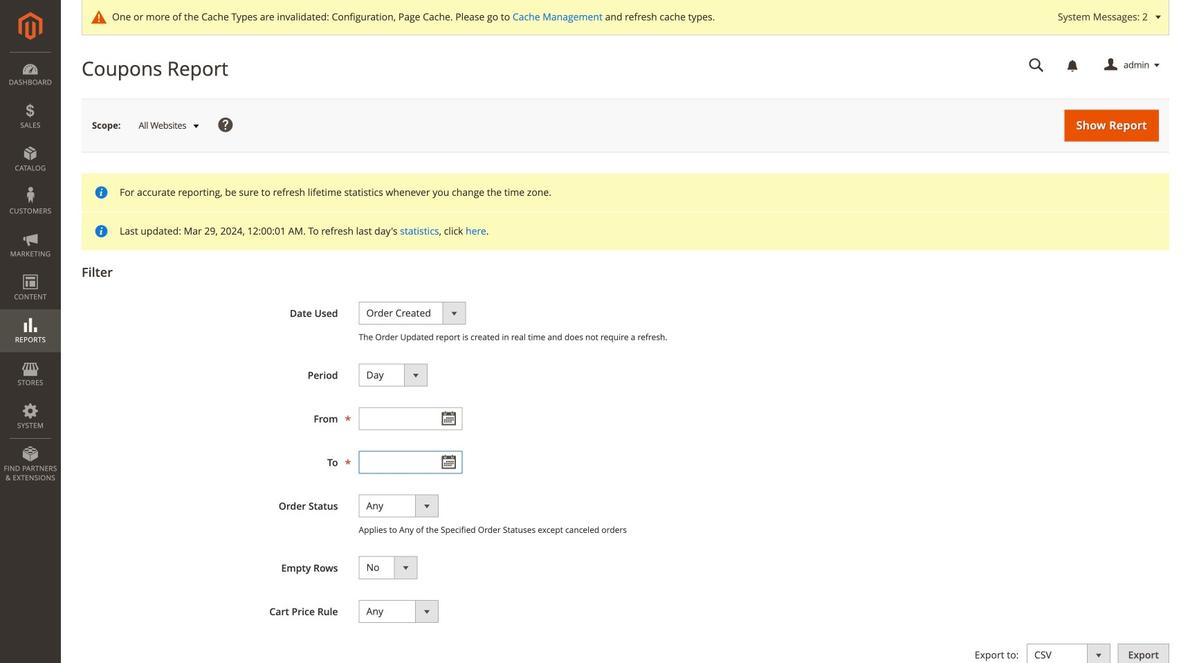 Task type: describe. For each thing, give the bounding box(es) containing it.
magento admin panel image
[[18, 12, 43, 40]]



Task type: vqa. For each thing, say whether or not it's contained in the screenshot.
text box
yes



Task type: locate. For each thing, give the bounding box(es) containing it.
menu bar
[[0, 52, 61, 490]]

None text field
[[359, 407, 463, 430]]

None text field
[[1020, 53, 1054, 78], [359, 451, 463, 474], [1020, 53, 1054, 78], [359, 451, 463, 474]]



